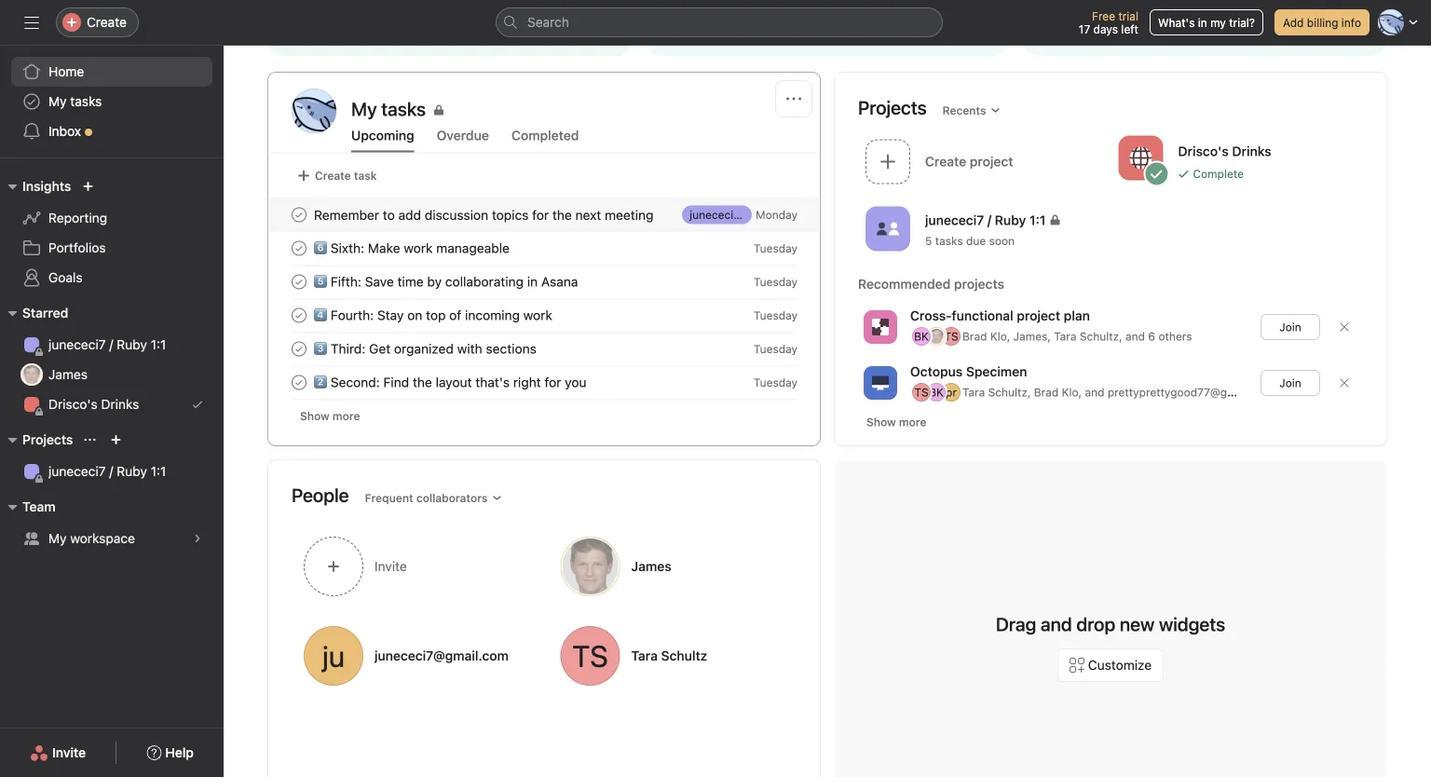 Task type: locate. For each thing, give the bounding box(es) containing it.
0 horizontal spatial invite
[[52, 745, 86, 760]]

tasks inside global element
[[70, 94, 102, 109]]

task
[[354, 169, 377, 182]]

and left the 6 at the right top of the page
[[1126, 330, 1145, 343]]

2 completed image from the top
[[288, 237, 310, 259]]

my
[[1210, 16, 1226, 29]]

dismiss recommendation image
[[1339, 321, 1350, 333]]

in left my
[[1198, 16, 1207, 29]]

free trial 17 days left
[[1079, 9, 1138, 35]]

1 horizontal spatial brad
[[1034, 386, 1059, 399]]

completed image for 6️⃣
[[288, 237, 310, 259]]

completed checkbox left 2️⃣
[[288, 371, 310, 394]]

james up tara schultz
[[631, 559, 671, 574]]

meeting
[[605, 207, 654, 222]]

0 vertical spatial work
[[404, 240, 433, 256]]

1 join from the top
[[1279, 321, 1301, 334]]

remember to add discussion topics for the next meeting
[[314, 207, 654, 222]]

more down second:
[[333, 409, 360, 423]]

5️⃣ fifth: save time by collaborating in asana
[[314, 274, 578, 289]]

people
[[292, 484, 349, 506]]

show down computer image
[[866, 416, 896, 429]]

work down add
[[404, 240, 433, 256]]

join button left dismiss recommendation image
[[1261, 370, 1320, 396]]

/
[[743, 208, 746, 221], [987, 212, 991, 228], [109, 337, 113, 352], [109, 464, 113, 479]]

1 horizontal spatial show
[[866, 416, 896, 429]]

the right find at left
[[413, 374, 432, 390]]

5️⃣
[[314, 274, 327, 289]]

junececi7 / ruby 1:1 inside projects 'element'
[[48, 464, 166, 479]]

the left next
[[552, 207, 572, 222]]

others
[[1158, 330, 1192, 343]]

klo, down brad klo, james, tara schultz, and 6 others
[[1062, 386, 1082, 399]]

1 vertical spatial for
[[545, 374, 561, 390]]

0 horizontal spatial the
[[413, 374, 432, 390]]

junececi7 left monday button
[[690, 208, 740, 221]]

completed checkbox left 4️⃣
[[288, 304, 310, 327]]

prettyprettygood77@gmail.com
[[1108, 386, 1274, 399]]

0 horizontal spatial tara
[[962, 386, 985, 399]]

1 horizontal spatial invite
[[375, 559, 407, 574]]

2 tuesday button from the top
[[754, 275, 798, 288]]

create inside the create task button
[[315, 169, 351, 182]]

bk down cross-
[[914, 330, 929, 343]]

0 vertical spatial join
[[1279, 321, 1301, 334]]

what's
[[1158, 16, 1195, 29]]

my inside "link"
[[48, 531, 67, 546]]

6️⃣
[[314, 240, 327, 256]]

tuesday
[[754, 242, 798, 255], [754, 275, 798, 288], [754, 309, 798, 322], [754, 342, 798, 355], [754, 376, 798, 389]]

recents button
[[934, 97, 1009, 123]]

3 completed checkbox from the top
[[288, 338, 310, 360]]

ruby
[[749, 208, 776, 221], [995, 212, 1026, 228], [117, 337, 147, 352], [117, 464, 147, 479]]

0 vertical spatial drisco's drinks
[[1178, 143, 1271, 159]]

drinks up complete
[[1232, 143, 1271, 159]]

my up inbox
[[48, 94, 67, 109]]

and left drop
[[1041, 613, 1072, 635]]

projects inside dropdown button
[[22, 432, 73, 447]]

1 vertical spatial drinks
[[101, 396, 139, 412]]

ruby inside starred element
[[117, 337, 147, 352]]

completed image left remember
[[288, 204, 310, 226]]

home link
[[11, 57, 212, 87]]

completed checkbox for remember
[[288, 204, 310, 226]]

2 vertical spatial and
[[1041, 613, 1072, 635]]

1 horizontal spatial tara
[[1054, 330, 1077, 343]]

next
[[575, 207, 601, 222]]

brad down functional
[[962, 330, 987, 343]]

tuesday button
[[754, 242, 798, 255], [754, 275, 798, 288], [754, 309, 798, 322], [754, 342, 798, 355], [754, 376, 798, 389]]

1 vertical spatial drisco's
[[48, 396, 98, 412]]

klo,
[[990, 330, 1010, 343], [1062, 386, 1082, 399]]

portfolios
[[48, 240, 106, 255]]

2 my from the top
[[48, 531, 67, 546]]

completed checkbox left 5️⃣
[[288, 271, 310, 293]]

ts down the octopus
[[914, 386, 929, 399]]

my inside global element
[[48, 94, 67, 109]]

show down 2️⃣
[[300, 409, 329, 423]]

bk left pr
[[929, 386, 944, 399]]

1 vertical spatial tara
[[962, 386, 985, 399]]

1 vertical spatial invite
[[52, 745, 86, 760]]

2 join from the top
[[1279, 376, 1301, 389]]

in
[[1198, 16, 1207, 29], [527, 274, 538, 289]]

help button
[[134, 736, 206, 770]]

join button
[[1261, 314, 1320, 340], [1261, 370, 1320, 396]]

reporting
[[48, 210, 107, 225]]

goals link
[[11, 263, 212, 293]]

james up drisco's drinks link
[[48, 367, 88, 382]]

in left asana
[[527, 274, 538, 289]]

1 vertical spatial completed checkbox
[[288, 304, 310, 327]]

collaborating
[[445, 274, 524, 289]]

reporting link
[[11, 203, 212, 233]]

brad
[[962, 330, 987, 343], [1034, 386, 1059, 399]]

2 join button from the top
[[1261, 370, 1320, 396]]

0 horizontal spatial klo,
[[990, 330, 1010, 343]]

0 vertical spatial completed image
[[288, 204, 310, 226]]

tara down plan
[[1054, 330, 1077, 343]]

show more button down 2️⃣
[[292, 403, 368, 429]]

2 completed image from the top
[[288, 304, 310, 327]]

my tasks link
[[351, 96, 797, 123]]

0 horizontal spatial projects
[[22, 432, 73, 447]]

1 vertical spatial completed image
[[288, 237, 310, 259]]

my tasks
[[48, 94, 102, 109]]

completed image left 5️⃣
[[288, 271, 310, 293]]

0 vertical spatial my
[[48, 94, 67, 109]]

0 horizontal spatial show
[[300, 409, 329, 423]]

1 vertical spatial join button
[[1261, 370, 1320, 396]]

billing
[[1307, 16, 1338, 29]]

0 horizontal spatial brad
[[962, 330, 987, 343]]

tuesday for for
[[754, 376, 798, 389]]

tara
[[1054, 330, 1077, 343], [962, 386, 985, 399]]

0 horizontal spatial ts
[[914, 386, 929, 399]]

1 vertical spatial drisco's drinks
[[48, 396, 139, 412]]

1 vertical spatial james
[[631, 559, 671, 574]]

0 horizontal spatial schultz,
[[988, 386, 1031, 399]]

search list box
[[496, 7, 943, 37]]

1 vertical spatial bk
[[929, 386, 944, 399]]

completed image left 4️⃣
[[288, 304, 310, 327]]

work down asana
[[523, 307, 552, 323]]

globe image
[[1130, 147, 1152, 169]]

insights button
[[0, 175, 71, 198]]

completed image
[[288, 271, 310, 293], [288, 304, 310, 327], [288, 338, 310, 360], [288, 371, 310, 394]]

/ up drisco's drinks link
[[109, 337, 113, 352]]

tasks for 5
[[935, 234, 963, 247]]

0 vertical spatial the
[[552, 207, 572, 222]]

0 horizontal spatial and
[[1041, 613, 1072, 635]]

drisco's up complete
[[1178, 143, 1229, 159]]

completed checkbox left 3️⃣
[[288, 338, 310, 360]]

1 horizontal spatial schultz,
[[1080, 330, 1122, 343]]

completed image
[[288, 204, 310, 226], [288, 237, 310, 259]]

sixth:
[[331, 240, 364, 256]]

more for leftmost show more button
[[333, 409, 360, 423]]

drisco's drinks inside starred element
[[48, 396, 139, 412]]

for right "topics" at the left of the page
[[532, 207, 549, 222]]

organized
[[394, 341, 454, 356]]

tara schultz button
[[548, 615, 798, 697]]

6
[[1148, 330, 1155, 343]]

new widgets
[[1120, 613, 1225, 635]]

1 horizontal spatial create
[[315, 169, 351, 182]]

junececi7 / ruby 1:1 link
[[682, 205, 793, 224], [11, 330, 212, 360], [11, 457, 212, 486]]

1 vertical spatial my
[[48, 531, 67, 546]]

0 vertical spatial and
[[1126, 330, 1145, 343]]

0 vertical spatial create
[[87, 14, 127, 30]]

0 horizontal spatial tasks
[[70, 94, 102, 109]]

1 vertical spatial tasks
[[935, 234, 963, 247]]

by
[[427, 274, 442, 289]]

0 horizontal spatial work
[[404, 240, 433, 256]]

inbox link
[[11, 116, 212, 146]]

1 horizontal spatial more
[[899, 416, 927, 429]]

drinks inside starred element
[[101, 396, 139, 412]]

drisco's drinks link
[[11, 389, 212, 419]]

1 horizontal spatial drisco's
[[1178, 143, 1229, 159]]

1 vertical spatial ja
[[26, 368, 38, 381]]

3 tuesday from the top
[[754, 309, 798, 322]]

show more button down computer image
[[858, 409, 935, 435]]

completed checkbox left 6️⃣
[[288, 237, 310, 259]]

completed image for 2️⃣
[[288, 371, 310, 394]]

james inside dropdown button
[[631, 559, 671, 574]]

completed image for 4️⃣
[[288, 304, 310, 327]]

1 completed checkbox from the top
[[288, 204, 310, 226]]

schultz, down specimen
[[988, 386, 1031, 399]]

tuesday button for for
[[754, 376, 798, 389]]

5 tuesday from the top
[[754, 376, 798, 389]]

ts down cross-
[[944, 330, 958, 343]]

drisco's
[[1178, 143, 1229, 159], [48, 396, 98, 412]]

tara down 'octopus specimen' "link"
[[962, 386, 985, 399]]

fourth:
[[331, 307, 374, 323]]

1 horizontal spatial drisco's drinks
[[1178, 143, 1271, 159]]

cross-functional project plan link
[[910, 308, 1090, 323]]

1 horizontal spatial klo,
[[1062, 386, 1082, 399]]

drisco's up the show options, current sort, top 'image'
[[48, 396, 98, 412]]

4 tuesday button from the top
[[754, 342, 798, 355]]

starred element
[[0, 296, 224, 423]]

completed image left 6️⃣
[[288, 237, 310, 259]]

1 completed image from the top
[[288, 271, 310, 293]]

upcoming
[[351, 128, 414, 143]]

more down the octopus
[[899, 416, 927, 429]]

monday button
[[756, 208, 798, 221]]

1 horizontal spatial in
[[1198, 16, 1207, 29]]

invite button
[[292, 525, 541, 607]]

completed checkbox for 2️⃣
[[288, 371, 310, 394]]

join left dismiss recommendation image
[[1279, 376, 1301, 389]]

1 horizontal spatial james
[[631, 559, 671, 574]]

3 completed image from the top
[[288, 338, 310, 360]]

tasks
[[70, 94, 102, 109], [935, 234, 963, 247]]

0 horizontal spatial drinks
[[101, 396, 139, 412]]

junececi7 / ruby 1:1 inside starred element
[[48, 337, 166, 352]]

5 tuesday button from the top
[[754, 376, 798, 389]]

4 completed checkbox from the top
[[288, 371, 310, 394]]

projects left 'recents'
[[858, 96, 927, 118]]

completed image left 2️⃣
[[288, 371, 310, 394]]

drisco's drinks up complete
[[1178, 143, 1271, 159]]

1 vertical spatial projects
[[22, 432, 73, 447]]

1 vertical spatial brad
[[1034, 386, 1059, 399]]

1 completed image from the top
[[288, 204, 310, 226]]

show more
[[300, 409, 360, 423], [866, 416, 927, 429]]

4 completed image from the top
[[288, 371, 310, 394]]

0 vertical spatial ts
[[944, 330, 958, 343]]

1 vertical spatial join
[[1279, 376, 1301, 389]]

1 horizontal spatial and
[[1085, 386, 1104, 399]]

0 vertical spatial drinks
[[1232, 143, 1271, 159]]

0 vertical spatial join button
[[1261, 314, 1320, 340]]

recommended projects
[[858, 276, 1004, 292]]

1 my from the top
[[48, 94, 67, 109]]

/ down 'new project or portfolio' image
[[109, 464, 113, 479]]

/ inside starred element
[[109, 337, 113, 352]]

upcoming button
[[351, 128, 414, 152]]

on
[[407, 307, 422, 323]]

0 vertical spatial brad
[[962, 330, 987, 343]]

0 vertical spatial tara
[[1054, 330, 1077, 343]]

insights
[[22, 178, 71, 194]]

tasks right 5
[[935, 234, 963, 247]]

tuesday for asana
[[754, 275, 798, 288]]

0 horizontal spatial drisco's
[[48, 396, 98, 412]]

0 vertical spatial schultz,
[[1080, 330, 1122, 343]]

1 horizontal spatial bk
[[929, 386, 944, 399]]

junececi7
[[690, 208, 740, 221], [925, 212, 984, 228], [48, 337, 106, 352], [48, 464, 106, 479]]

show more down 2️⃣
[[300, 409, 360, 423]]

my workspace
[[48, 531, 135, 546]]

5
[[925, 234, 932, 247]]

show more down computer image
[[866, 416, 927, 429]]

days
[[1093, 22, 1118, 35]]

actions image
[[786, 91, 801, 106]]

1 vertical spatial and
[[1085, 386, 1104, 399]]

more for show more button to the right
[[899, 416, 927, 429]]

0 vertical spatial in
[[1198, 16, 1207, 29]]

0 horizontal spatial james
[[48, 367, 88, 382]]

add
[[1283, 16, 1304, 29]]

0 vertical spatial bk
[[914, 330, 929, 343]]

ja down cross-
[[930, 330, 942, 343]]

1 join button from the top
[[1261, 314, 1320, 340]]

ja down the starred dropdown button
[[26, 368, 38, 381]]

0 vertical spatial projects
[[858, 96, 927, 118]]

klo, down cross-functional project plan link
[[990, 330, 1010, 343]]

2 vertical spatial junececi7 / ruby 1:1 link
[[11, 457, 212, 486]]

0 vertical spatial completed checkbox
[[288, 271, 310, 293]]

create left task
[[315, 169, 351, 182]]

create inside create popup button
[[87, 14, 127, 30]]

create up home link
[[87, 14, 127, 30]]

0 vertical spatial invite
[[375, 559, 407, 574]]

drisco's drinks up the show options, current sort, top 'image'
[[48, 396, 139, 412]]

3️⃣
[[314, 341, 327, 356]]

1 vertical spatial schultz,
[[988, 386, 1031, 399]]

2 tuesday from the top
[[754, 275, 798, 288]]

4️⃣ fourth: stay on top of incoming work
[[314, 307, 552, 323]]

cross-
[[910, 308, 952, 323]]

2 completed checkbox from the top
[[288, 237, 310, 259]]

for left you
[[545, 374, 561, 390]]

completed checkbox left remember
[[288, 204, 310, 226]]

people image
[[877, 218, 899, 240]]

0 horizontal spatial ja
[[26, 368, 38, 381]]

3 tuesday button from the top
[[754, 309, 798, 322]]

1:1
[[779, 208, 793, 221], [1029, 212, 1046, 228], [151, 337, 166, 352], [151, 464, 166, 479]]

1 horizontal spatial drinks
[[1232, 143, 1271, 159]]

in inside button
[[1198, 16, 1207, 29]]

free
[[1092, 9, 1115, 22]]

1 horizontal spatial show more button
[[858, 409, 935, 435]]

right
[[513, 374, 541, 390]]

3️⃣ third: get organized with sections
[[314, 341, 537, 356]]

puzzle image
[[872, 319, 889, 335]]

0 vertical spatial drisco's
[[1178, 143, 1229, 159]]

left
[[1121, 22, 1138, 35]]

0 vertical spatial james
[[48, 367, 88, 382]]

1 vertical spatial create
[[315, 169, 351, 182]]

junececi7 down starred
[[48, 337, 106, 352]]

projects left the show options, current sort, top 'image'
[[22, 432, 73, 447]]

create for create task
[[315, 169, 351, 182]]

schultz, down plan
[[1080, 330, 1122, 343]]

0 horizontal spatial create
[[87, 14, 127, 30]]

0 horizontal spatial more
[[333, 409, 360, 423]]

1:1 inside starred element
[[151, 337, 166, 352]]

drinks up 'new project or portfolio' image
[[101, 396, 139, 412]]

1 horizontal spatial tasks
[[935, 234, 963, 247]]

bk
[[914, 330, 929, 343], [929, 386, 944, 399]]

join button left dismiss recommendation icon
[[1261, 314, 1320, 340]]

and down brad klo, james, tara schultz, and 6 others
[[1085, 386, 1104, 399]]

0 horizontal spatial bk
[[914, 330, 929, 343]]

0 horizontal spatial drisco's drinks
[[48, 396, 139, 412]]

home
[[48, 64, 84, 79]]

tasks down home
[[70, 94, 102, 109]]

0 vertical spatial tasks
[[70, 94, 102, 109]]

my down the team
[[48, 531, 67, 546]]

1 vertical spatial junececi7 / ruby 1:1 link
[[11, 330, 212, 360]]

Completed checkbox
[[288, 271, 310, 293], [288, 304, 310, 327]]

completed image left 3️⃣
[[288, 338, 310, 360]]

1 vertical spatial the
[[413, 374, 432, 390]]

brad down james,
[[1034, 386, 1059, 399]]

junececi7 down the show options, current sort, top 'image'
[[48, 464, 106, 479]]

1 vertical spatial work
[[523, 307, 552, 323]]

Completed checkbox
[[288, 204, 310, 226], [288, 237, 310, 259], [288, 338, 310, 360], [288, 371, 310, 394]]

0 horizontal spatial in
[[527, 274, 538, 289]]

1 completed checkbox from the top
[[288, 271, 310, 293]]

junececi7 / ruby 1:1
[[690, 208, 793, 221], [925, 212, 1046, 228], [48, 337, 166, 352], [48, 464, 166, 479]]

2 completed checkbox from the top
[[288, 304, 310, 327]]

join left dismiss recommendation icon
[[1279, 321, 1301, 334]]



Task type: vqa. For each thing, say whether or not it's contained in the screenshot.
'Add billing info' button
yes



Task type: describe. For each thing, give the bounding box(es) containing it.
junececi7 / ruby 1:1 link inside projects 'element'
[[11, 457, 212, 486]]

james,
[[1013, 330, 1051, 343]]

tuesday button for work
[[754, 309, 798, 322]]

portfolios link
[[11, 233, 212, 263]]

junececi7 inside starred element
[[48, 337, 106, 352]]

customize button
[[1057, 648, 1164, 682]]

completed image for remember
[[288, 204, 310, 226]]

of
[[449, 307, 461, 323]]

team
[[22, 499, 56, 514]]

complete
[[1193, 167, 1244, 180]]

that's
[[475, 374, 510, 390]]

find
[[383, 374, 409, 390]]

starred
[[22, 305, 68, 321]]

search
[[527, 14, 569, 30]]

invite inside invite button
[[52, 745, 86, 760]]

4 tuesday from the top
[[754, 342, 798, 355]]

0 vertical spatial ja
[[930, 330, 942, 343]]

1 horizontal spatial the
[[552, 207, 572, 222]]

plan
[[1064, 308, 1090, 323]]

1 tuesday button from the top
[[754, 242, 798, 255]]

frequent collaborators button
[[356, 485, 511, 511]]

time
[[397, 274, 424, 289]]

customize
[[1088, 657, 1152, 673]]

overdue
[[437, 128, 489, 143]]

collaborators
[[416, 491, 488, 505]]

junececi7@gmail.com
[[375, 648, 509, 663]]

starred button
[[0, 302, 68, 324]]

sections
[[486, 341, 537, 356]]

computer image
[[872, 375, 889, 391]]

projects button
[[0, 429, 73, 451]]

tara schultz
[[631, 648, 707, 663]]

my tasks
[[351, 98, 426, 120]]

create project
[[925, 154, 1013, 169]]

completed image for 3️⃣
[[288, 338, 310, 360]]

1 vertical spatial ts
[[914, 386, 929, 399]]

/ up soon
[[987, 212, 991, 228]]

monday
[[756, 208, 798, 221]]

asana
[[541, 274, 578, 289]]

completed button
[[511, 128, 579, 152]]

drag and drop new widgets
[[996, 613, 1225, 635]]

to
[[383, 207, 395, 222]]

help
[[165, 745, 194, 760]]

1 horizontal spatial projects
[[858, 96, 927, 118]]

trial?
[[1229, 16, 1255, 29]]

new image
[[82, 181, 94, 192]]

junececi7 inside projects 'element'
[[48, 464, 106, 479]]

hide sidebar image
[[24, 15, 39, 30]]

soon
[[989, 234, 1015, 247]]

completed checkbox for 6️⃣
[[288, 237, 310, 259]]

0 vertical spatial for
[[532, 207, 549, 222]]

project
[[1017, 308, 1060, 323]]

/ left monday button
[[743, 208, 746, 221]]

join button for cross-functional project plan
[[1261, 314, 1320, 340]]

1:1 inside projects 'element'
[[151, 464, 166, 479]]

0 vertical spatial junececi7 / ruby 1:1 link
[[682, 205, 793, 224]]

top
[[426, 307, 446, 323]]

/ inside projects 'element'
[[109, 464, 113, 479]]

stay
[[377, 307, 404, 323]]

join for octopus specimen
[[1279, 376, 1301, 389]]

fifth:
[[331, 274, 361, 289]]

functional
[[952, 308, 1013, 323]]

add billing info button
[[1275, 9, 1370, 35]]

goals
[[48, 270, 83, 285]]

completed
[[511, 128, 579, 143]]

1 vertical spatial in
[[527, 274, 538, 289]]

1 horizontal spatial work
[[523, 307, 552, 323]]

tuesday button for asana
[[754, 275, 798, 288]]

tasks for my
[[70, 94, 102, 109]]

workspace
[[70, 531, 135, 546]]

with
[[457, 341, 482, 356]]

2️⃣ second: find the layout that's right for you
[[314, 374, 586, 390]]

teams element
[[0, 490, 224, 557]]

join for cross-functional project plan
[[1279, 321, 1301, 334]]

info
[[1341, 16, 1361, 29]]

tuesday for work
[[754, 309, 798, 322]]

make
[[368, 240, 400, 256]]

you
[[565, 374, 586, 390]]

dismiss recommendation image
[[1339, 377, 1350, 389]]

create task button
[[292, 163, 382, 189]]

james inside starred element
[[48, 367, 88, 382]]

create for create
[[87, 14, 127, 30]]

completed image for 5️⃣
[[288, 271, 310, 293]]

add billing info
[[1283, 16, 1361, 29]]

save
[[365, 274, 394, 289]]

1 horizontal spatial ts
[[944, 330, 958, 343]]

join button for octopus specimen
[[1261, 370, 1320, 396]]

my for my workspace
[[48, 531, 67, 546]]

invite inside invite dropdown button
[[375, 559, 407, 574]]

0 horizontal spatial show more
[[300, 409, 360, 423]]

junececi7 up 5 tasks due soon
[[925, 212, 984, 228]]

my tasks link
[[11, 87, 212, 116]]

0 vertical spatial klo,
[[990, 330, 1010, 343]]

completed checkbox for 5️⃣
[[288, 271, 310, 293]]

discussion
[[425, 207, 488, 222]]

0 horizontal spatial show more button
[[292, 403, 368, 429]]

cross-functional project plan
[[910, 308, 1090, 323]]

frequent
[[365, 491, 413, 505]]

layout
[[436, 374, 472, 390]]

topics
[[492, 207, 529, 222]]

add
[[398, 207, 421, 222]]

trial
[[1118, 9, 1138, 22]]

remember
[[314, 207, 379, 222]]

new project or portfolio image
[[110, 434, 121, 445]]

what's in my trial? button
[[1150, 9, 1263, 35]]

my workspace link
[[11, 524, 212, 553]]

1 horizontal spatial show more
[[866, 416, 927, 429]]

insights element
[[0, 170, 224, 296]]

ja inside starred element
[[26, 368, 38, 381]]

invite button
[[18, 736, 98, 770]]

2 horizontal spatial and
[[1126, 330, 1145, 343]]

show options, current sort, top image
[[84, 434, 95, 445]]

1 tuesday from the top
[[754, 242, 798, 255]]

what's in my trial?
[[1158, 16, 1255, 29]]

4️⃣
[[314, 307, 327, 323]]

completed checkbox for 4️⃣
[[288, 304, 310, 327]]

ruby inside projects 'element'
[[117, 464, 147, 479]]

drop
[[1076, 613, 1115, 635]]

global element
[[0, 46, 224, 157]]

get
[[369, 341, 391, 356]]

projects element
[[0, 423, 224, 490]]

due
[[966, 234, 986, 247]]

junececi7 / ruby 1:1 link inside starred element
[[11, 330, 212, 360]]

create project link
[[858, 133, 1111, 193]]

1 vertical spatial klo,
[[1062, 386, 1082, 399]]

inbox
[[48, 123, 81, 139]]

see details, my workspace image
[[192, 533, 203, 544]]

my for my tasks
[[48, 94, 67, 109]]

create button
[[56, 7, 139, 37]]

frequent collaborators
[[365, 491, 488, 505]]

drag
[[996, 613, 1036, 635]]

drisco's inside starred element
[[48, 396, 98, 412]]

octopus
[[910, 364, 963, 379]]

17
[[1079, 22, 1090, 35]]

brad klo, james, tara schultz, and 6 others
[[962, 330, 1192, 343]]

completed checkbox for 3️⃣
[[288, 338, 310, 360]]



